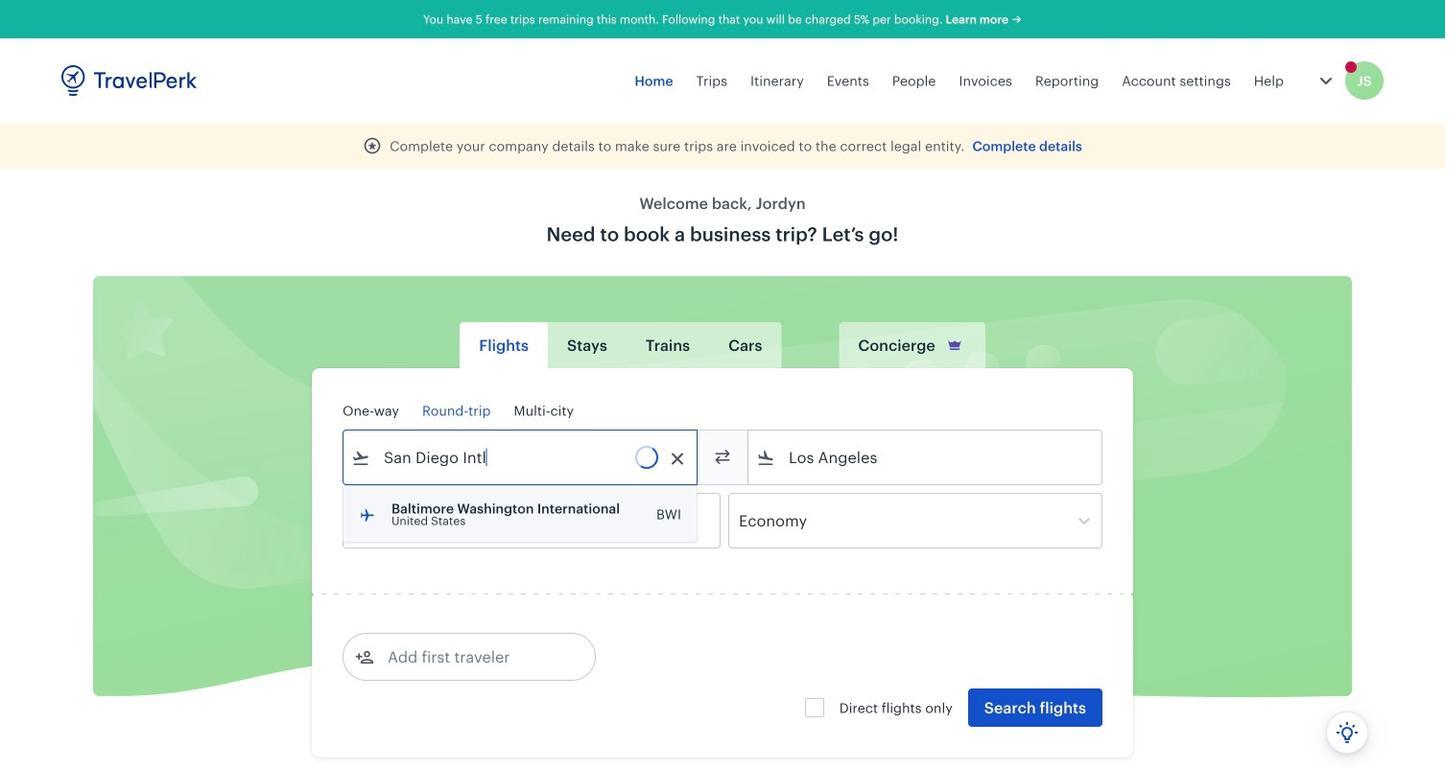 Task type: describe. For each thing, give the bounding box(es) containing it.
To search field
[[775, 442, 1077, 473]]

Add first traveler search field
[[374, 642, 574, 673]]

From search field
[[370, 442, 672, 473]]

Return text field
[[484, 494, 584, 548]]



Task type: locate. For each thing, give the bounding box(es) containing it.
Depart text field
[[370, 494, 470, 548]]



